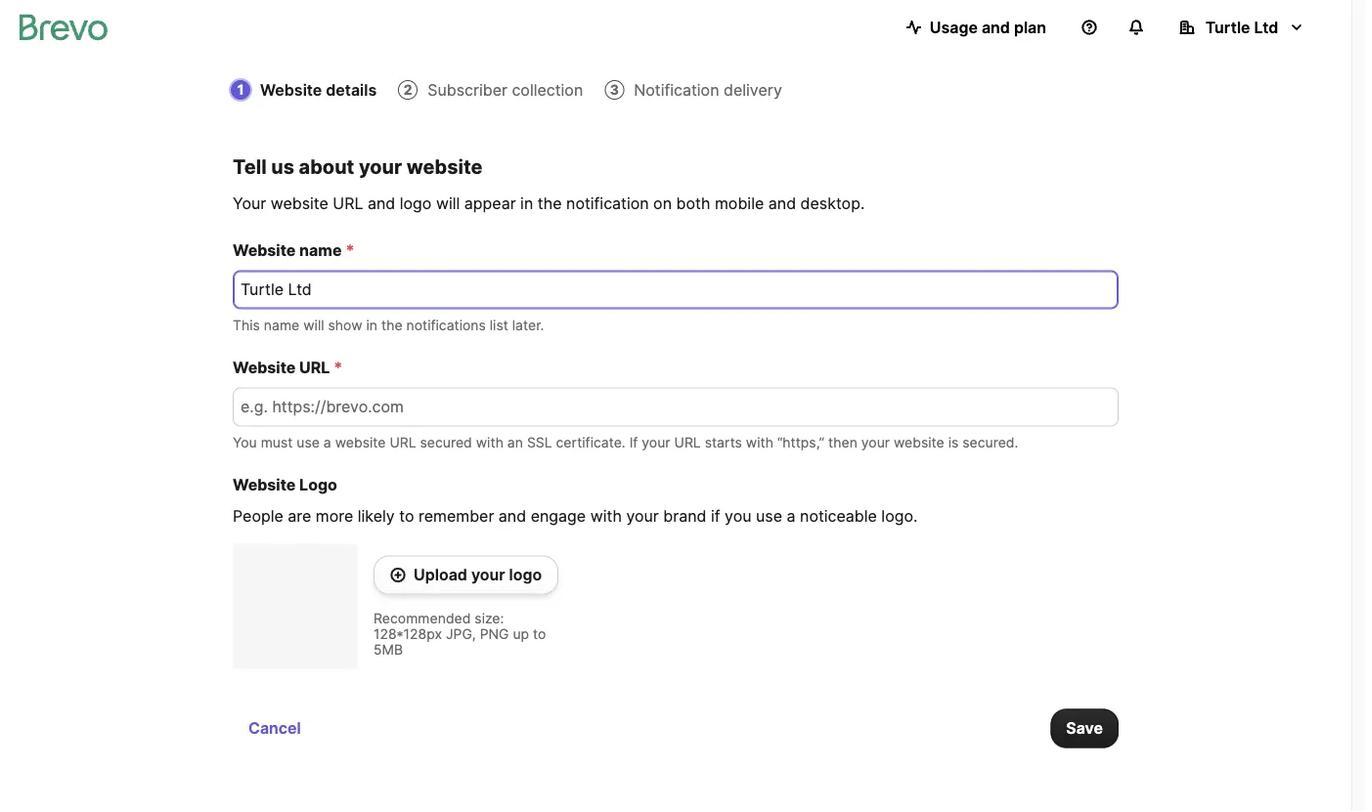 Task type: vqa. For each thing, say whether or not it's contained in the screenshot.
Usage
yes



Task type: locate. For each thing, give the bounding box(es) containing it.
jpg,
[[446, 626, 476, 643]]

is
[[948, 434, 959, 451]]

your website url and logo will appear in the notification on both mobile and desktop.
[[233, 194, 865, 213]]

png
[[480, 626, 509, 643]]

list
[[490, 317, 508, 334]]

the left notification
[[538, 194, 562, 213]]

website up logo
[[335, 434, 386, 451]]

people are more likely to remember and engage with your brand if you use a noticeable logo.
[[233, 507, 918, 526]]

with right engage
[[590, 507, 622, 526]]

a up logo
[[324, 434, 331, 451]]

people
[[233, 507, 283, 526]]

url left "starts"
[[674, 434, 701, 451]]

0 horizontal spatial in
[[366, 317, 378, 334]]

with right "starts"
[[746, 434, 774, 451]]

logo
[[400, 194, 432, 213], [509, 566, 542, 585]]

in right "show"
[[366, 317, 378, 334]]

you must use a website url secured with an ssl certificate. if your url starts with "https," then your website is secured.
[[233, 434, 1019, 451]]

* for website url *
[[334, 358, 343, 378]]

the right "show"
[[381, 317, 403, 334]]

0 horizontal spatial to
[[399, 507, 414, 526]]

on
[[654, 194, 672, 213]]

logo down the "tell us about your website" at the top left
[[400, 194, 432, 213]]

delivery
[[724, 80, 782, 99]]

with left an
[[476, 434, 504, 451]]

1 vertical spatial in
[[366, 317, 378, 334]]

name
[[299, 241, 342, 260], [264, 317, 300, 334]]

1
[[237, 82, 244, 98]]

likely
[[358, 507, 395, 526]]

1 horizontal spatial logo
[[509, 566, 542, 585]]

up
[[513, 626, 529, 643]]

1 horizontal spatial to
[[533, 626, 546, 643]]

1 horizontal spatial will
[[436, 194, 460, 213]]

then
[[828, 434, 858, 451]]

1 vertical spatial *
[[334, 358, 343, 378]]

use right must at the left
[[297, 434, 320, 451]]

1 vertical spatial will
[[303, 317, 324, 334]]

* down "show"
[[334, 358, 343, 378]]

and left plan
[[982, 18, 1010, 37]]

logo up up
[[509, 566, 542, 585]]

website right 1
[[260, 80, 322, 99]]

1 horizontal spatial in
[[520, 194, 533, 213]]

and right mobile
[[769, 194, 796, 213]]

1 vertical spatial name
[[264, 317, 300, 334]]

url
[[333, 194, 363, 213], [299, 358, 330, 378], [390, 434, 416, 451], [674, 434, 701, 451]]

to right likely
[[399, 507, 414, 526]]

in right appear
[[520, 194, 533, 213]]

1 vertical spatial the
[[381, 317, 403, 334]]

0 vertical spatial in
[[520, 194, 533, 213]]

0 horizontal spatial will
[[303, 317, 324, 334]]

recommended size: 128*128px jpg, png up to 5mb
[[374, 610, 546, 658]]

1 horizontal spatial a
[[787, 507, 796, 526]]

website name *
[[233, 241, 355, 260]]

your up size:
[[471, 566, 505, 585]]

url left secured
[[390, 434, 416, 451]]

logo inside button
[[509, 566, 542, 585]]

website for website url *
[[233, 358, 296, 378]]

0 horizontal spatial logo
[[400, 194, 432, 213]]

turtle ltd
[[1206, 18, 1279, 37]]

1 vertical spatial use
[[756, 507, 783, 526]]

upload your logo
[[414, 566, 542, 585]]

you
[[725, 507, 752, 526]]

starts
[[705, 434, 742, 451]]

*
[[346, 241, 355, 260], [334, 358, 343, 378]]

name up "show"
[[299, 241, 342, 260]]

0 vertical spatial name
[[299, 241, 342, 260]]

and
[[982, 18, 1010, 37], [368, 194, 395, 213], [769, 194, 796, 213], [499, 507, 526, 526]]

plan
[[1014, 18, 1047, 37]]

website up the people
[[233, 476, 296, 495]]

certificate.
[[556, 434, 626, 451]]

0 vertical spatial use
[[297, 434, 320, 451]]

1 horizontal spatial the
[[538, 194, 562, 213]]

will left "show"
[[303, 317, 324, 334]]

website down your
[[233, 241, 296, 260]]

website
[[407, 155, 483, 179], [271, 194, 329, 213], [335, 434, 386, 451], [894, 434, 945, 451]]

a left noticeable
[[787, 507, 796, 526]]

to
[[399, 507, 414, 526], [533, 626, 546, 643]]

1 horizontal spatial *
[[346, 241, 355, 260]]

website for website name *
[[233, 241, 296, 260]]

turtle ltd button
[[1164, 8, 1320, 47]]

use
[[297, 434, 320, 451], [756, 507, 783, 526]]

desktop.
[[801, 194, 865, 213]]

name for this
[[264, 317, 300, 334]]

brand
[[663, 507, 707, 526]]

0 horizontal spatial *
[[334, 358, 343, 378]]

* up "show"
[[346, 241, 355, 260]]

website url *
[[233, 358, 343, 378]]

website
[[260, 80, 322, 99], [233, 241, 296, 260], [233, 358, 296, 378], [233, 476, 296, 495]]

will left appear
[[436, 194, 460, 213]]

1 vertical spatial logo
[[509, 566, 542, 585]]

notification
[[634, 80, 719, 99]]

0 horizontal spatial use
[[297, 434, 320, 451]]

website for website logo
[[233, 476, 296, 495]]

in
[[520, 194, 533, 213], [366, 317, 378, 334]]

secured.
[[963, 434, 1019, 451]]

0 vertical spatial *
[[346, 241, 355, 260]]

use right you on the bottom of the page
[[756, 507, 783, 526]]

your right if
[[642, 434, 671, 451]]

and left engage
[[499, 507, 526, 526]]

1 horizontal spatial use
[[756, 507, 783, 526]]

this
[[233, 317, 260, 334]]

1 vertical spatial a
[[787, 507, 796, 526]]

show
[[328, 317, 362, 334]]

turtle
[[1206, 18, 1251, 37]]

if
[[711, 507, 720, 526]]

tell us about your website
[[233, 155, 483, 179]]

your right about
[[359, 155, 402, 179]]

notifications
[[406, 317, 486, 334]]

0 vertical spatial the
[[538, 194, 562, 213]]

your
[[359, 155, 402, 179], [642, 434, 671, 451], [862, 434, 890, 451], [626, 507, 659, 526], [471, 566, 505, 585]]

0 horizontal spatial a
[[324, 434, 331, 451]]

with
[[476, 434, 504, 451], [746, 434, 774, 451], [590, 507, 622, 526]]

will
[[436, 194, 460, 213], [303, 317, 324, 334]]

details
[[326, 80, 377, 99]]

your inside upload your logo button
[[471, 566, 505, 585]]

name right this
[[264, 317, 300, 334]]

website down this
[[233, 358, 296, 378]]

this name will show in the notifications list later.
[[233, 317, 544, 334]]

upload
[[414, 566, 467, 585]]

1 vertical spatial to
[[533, 626, 546, 643]]

to right up
[[533, 626, 546, 643]]

the
[[538, 194, 562, 213], [381, 317, 403, 334]]

more
[[316, 507, 353, 526]]

a
[[324, 434, 331, 451], [787, 507, 796, 526]]

your
[[233, 194, 266, 213]]

are
[[288, 507, 311, 526]]



Task type: describe. For each thing, give the bounding box(es) containing it.
must
[[261, 434, 293, 451]]

secured
[[420, 434, 472, 451]]

your left brand
[[626, 507, 659, 526]]

both
[[676, 194, 711, 213]]

5mb
[[374, 642, 403, 658]]

and inside usage and plan "button"
[[982, 18, 1010, 37]]

engage
[[531, 507, 586, 526]]

notification delivery
[[634, 80, 782, 99]]

us
[[271, 155, 294, 179]]

save
[[1067, 719, 1103, 738]]

0 vertical spatial a
[[324, 434, 331, 451]]

* for website name *
[[346, 241, 355, 260]]

2 horizontal spatial with
[[746, 434, 774, 451]]

cancel
[[248, 719, 301, 738]]

collection
[[512, 80, 583, 99]]

notification
[[566, 194, 649, 213]]

0 horizontal spatial the
[[381, 317, 403, 334]]

if
[[630, 434, 638, 451]]

url down the "tell us about your website" at the top left
[[333, 194, 363, 213]]

1 horizontal spatial with
[[590, 507, 622, 526]]

"https,"
[[778, 434, 825, 451]]

your right then
[[862, 434, 890, 451]]

website left 'is'
[[894, 434, 945, 451]]

save button
[[1051, 710, 1119, 749]]

upload your logo button
[[374, 556, 559, 595]]

ltd
[[1254, 18, 1279, 37]]

0 vertical spatial will
[[436, 194, 460, 213]]

0 vertical spatial to
[[399, 507, 414, 526]]

mobile
[[715, 194, 764, 213]]

usage
[[930, 18, 978, 37]]

you
[[233, 434, 257, 451]]

logo
[[299, 476, 337, 495]]

about
[[299, 155, 354, 179]]

and down the "tell us about your website" at the top left
[[368, 194, 395, 213]]

ssl
[[527, 434, 552, 451]]

size:
[[475, 610, 504, 627]]

128*128px
[[374, 626, 442, 643]]

usage and plan
[[930, 18, 1047, 37]]

website details
[[260, 80, 377, 99]]

3
[[610, 82, 619, 98]]

0 vertical spatial logo
[[400, 194, 432, 213]]

url down "show"
[[299, 358, 330, 378]]

website-url text field
[[233, 388, 1119, 427]]

usage and plan button
[[891, 8, 1062, 47]]

logo.
[[882, 507, 918, 526]]

tell
[[233, 155, 267, 179]]

0 horizontal spatial with
[[476, 434, 504, 451]]

an
[[508, 434, 523, 451]]

website down us
[[271, 194, 329, 213]]

website-name text field
[[233, 270, 1119, 310]]

subscriber collection
[[428, 80, 583, 99]]

website up appear
[[407, 155, 483, 179]]

appear
[[464, 194, 516, 213]]

2
[[404, 82, 412, 98]]

name for website
[[299, 241, 342, 260]]

remember
[[419, 507, 494, 526]]

later.
[[512, 317, 544, 334]]

noticeable
[[800, 507, 877, 526]]

to inside the 'recommended size: 128*128px jpg, png up to 5mb'
[[533, 626, 546, 643]]

website logo
[[233, 476, 337, 495]]

cancel button
[[233, 710, 317, 749]]

recommended
[[374, 610, 471, 627]]

subscriber
[[428, 80, 508, 99]]

website for website details
[[260, 80, 322, 99]]



